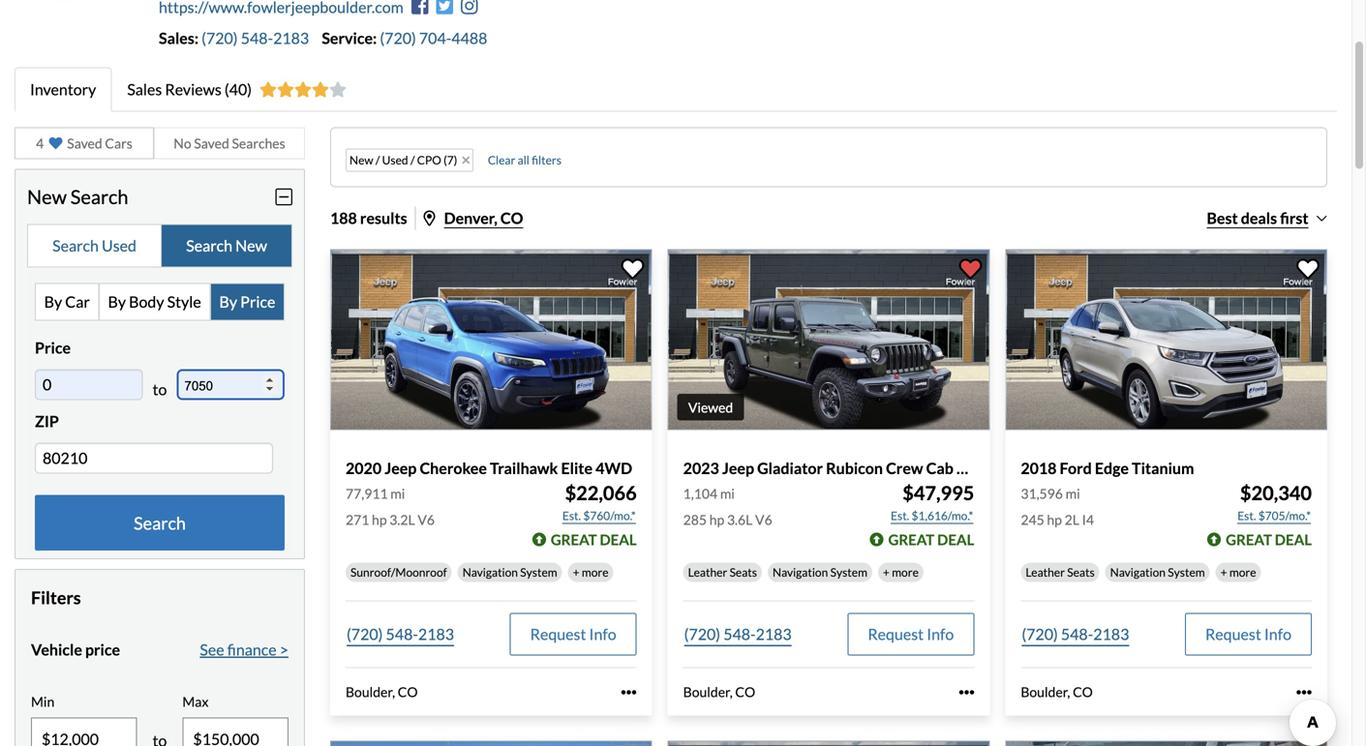 Task type: locate. For each thing, give the bounding box(es) containing it.
est. for $47,995
[[891, 509, 909, 523]]

2 (720) 548-2183 button from the left
[[683, 614, 793, 656]]

0 horizontal spatial used
[[102, 236, 137, 255]]

hp right 285
[[710, 512, 725, 528]]

3 est. from the left
[[1238, 509, 1256, 523]]

2 horizontal spatial great
[[1226, 531, 1272, 549]]

search new tab
[[162, 225, 291, 267]]

more down the est. $760/mo.* button
[[582, 566, 609, 580]]

times image
[[462, 155, 469, 166]]

1 horizontal spatial (720) 548-2183
[[684, 625, 792, 644]]

1 request info from the left
[[530, 625, 617, 644]]

by left body
[[108, 292, 126, 311]]

0 horizontal spatial by
[[44, 292, 62, 311]]

price down "by car" tab
[[35, 338, 71, 357]]

price
[[85, 640, 120, 659]]

0 horizontal spatial navigation system
[[463, 566, 557, 580]]

1 horizontal spatial request info button
[[848, 614, 974, 656]]

crew
[[886, 459, 923, 478]]

by right style
[[219, 292, 237, 311]]

v6 for $47,995
[[755, 512, 772, 528]]

2 horizontal spatial mi
[[1066, 486, 1080, 502]]

search used
[[52, 236, 137, 255]]

boulder, co for $47,995
[[683, 684, 755, 701]]

0 horizontal spatial ellipsis h image
[[959, 685, 974, 701]]

2 horizontal spatial great deal
[[1226, 531, 1312, 549]]

leather seats for $20,340
[[1026, 566, 1095, 580]]

est. for $22,066
[[562, 509, 581, 523]]

(720)
[[202, 28, 238, 47], [380, 28, 416, 47], [347, 625, 383, 644], [684, 625, 721, 644], [1022, 625, 1058, 644]]

deal down $760/mo.*
[[600, 531, 637, 549]]

+ for $47,995
[[883, 566, 890, 580]]

0 horizontal spatial boulder, co
[[346, 684, 418, 701]]

1 horizontal spatial more
[[892, 566, 919, 580]]

1,104
[[683, 486, 718, 502]]

2 great deal from the left
[[888, 531, 974, 549]]

2 system from the left
[[830, 566, 868, 580]]

3 + more from the left
[[1221, 566, 1256, 580]]

1 horizontal spatial great
[[888, 531, 935, 549]]

search inside dropdown button
[[70, 185, 128, 209]]

0 horizontal spatial navigation
[[463, 566, 518, 580]]

star image
[[260, 82, 277, 97], [294, 82, 312, 97]]

$760/mo.*
[[583, 509, 636, 523]]

(720) 548-2183 link
[[202, 28, 322, 47]]

+ more down est. $705/mo.* button
[[1221, 566, 1256, 580]]

leather down 245 at the bottom right of page
[[1026, 566, 1065, 580]]

0 horizontal spatial hp
[[372, 512, 387, 528]]

0 horizontal spatial 4wd
[[596, 459, 632, 478]]

trailhawk
[[490, 459, 558, 478]]

jeep for $47,995
[[722, 459, 754, 478]]

new up by price
[[235, 236, 267, 255]]

deal
[[600, 531, 637, 549], [937, 531, 974, 549], [1275, 531, 1312, 549]]

search up search used
[[70, 185, 128, 209]]

285
[[683, 512, 707, 528]]

2 deal from the left
[[937, 531, 974, 549]]

tab list containing by car
[[35, 283, 285, 321]]

2 by from the left
[[108, 292, 126, 311]]

3 boulder, from the left
[[1021, 684, 1070, 701]]

3 (720) 548-2183 button from the left
[[1021, 614, 1130, 656]]

1 horizontal spatial boulder,
[[683, 684, 733, 701]]

0 horizontal spatial + more
[[573, 566, 609, 580]]

star image
[[277, 82, 294, 97], [312, 82, 329, 97], [329, 82, 347, 97]]

viewed
[[688, 399, 733, 416]]

0 horizontal spatial (720) 548-2183 button
[[346, 614, 455, 656]]

548-
[[241, 28, 273, 47], [386, 625, 418, 644], [724, 625, 756, 644], [1061, 625, 1093, 644]]

request for $20,340
[[1206, 625, 1262, 644]]

more
[[582, 566, 609, 580], [892, 566, 919, 580], [1230, 566, 1256, 580]]

1 horizontal spatial system
[[830, 566, 868, 580]]

leather seats for $47,995
[[688, 566, 757, 580]]

1 by from the left
[[44, 292, 62, 311]]

new up 188 results
[[350, 153, 373, 167]]

jeep
[[385, 459, 417, 478], [722, 459, 754, 478]]

(720) 548-2183
[[347, 625, 454, 644], [684, 625, 792, 644], [1022, 625, 1129, 644]]

hp
[[372, 512, 387, 528], [710, 512, 725, 528], [1047, 512, 1062, 528]]

2 seats from the left
[[1067, 566, 1095, 580]]

0 horizontal spatial jeep
[[385, 459, 417, 478]]

1 request from the left
[[530, 625, 586, 644]]

0 horizontal spatial (720) 548-2183
[[347, 625, 454, 644]]

v6 inside the 1,104 mi 285 hp 3.6l v6
[[755, 512, 772, 528]]

see
[[200, 640, 224, 659]]

by
[[44, 292, 62, 311], [108, 292, 126, 311], [219, 292, 237, 311]]

est. inside $47,995 est. $1,616/mo.*
[[891, 509, 909, 523]]

white gold metallic 2018 ford edge titanium suv / crossover front-wheel drive 6-speed automatic image
[[1005, 249, 1328, 430]]

2 mi from the left
[[720, 486, 735, 502]]

mi inside 77,911 mi 271 hp 3.2l v6
[[390, 486, 405, 502]]

+ more down est. $1,616/mo.* button
[[883, 566, 919, 580]]

cpo
[[417, 153, 441, 167]]

mi inside 31,596 mi 245 hp 2l i4
[[1066, 486, 1080, 502]]

1 seats from the left
[[730, 566, 757, 580]]

facebook - fowler jeep of boulder image
[[411, 0, 428, 15]]

2 (720) 548-2183 from the left
[[684, 625, 792, 644]]

2 request info from the left
[[868, 625, 954, 644]]

1 + more from the left
[[573, 566, 609, 580]]

1 horizontal spatial used
[[382, 153, 408, 167]]

1 horizontal spatial request
[[868, 625, 924, 644]]

0 horizontal spatial new
[[27, 185, 67, 209]]

0 horizontal spatial /
[[376, 153, 380, 167]]

fowler jeep of boulder logo image
[[15, 0, 144, 33]]

1 vertical spatial tab list
[[27, 224, 292, 268]]

3 mi from the left
[[1066, 486, 1080, 502]]

car
[[65, 292, 90, 311]]

seats for $47,995
[[730, 566, 757, 580]]

leather down 285
[[688, 566, 727, 580]]

by body style
[[108, 292, 201, 311]]

2183
[[273, 28, 309, 47], [418, 625, 454, 644], [756, 625, 792, 644], [1093, 625, 1129, 644]]

est. down the $22,066
[[562, 509, 581, 523]]

1 vertical spatial new
[[27, 185, 67, 209]]

seats down 3.6l
[[730, 566, 757, 580]]

3 navigation system from the left
[[1110, 566, 1205, 580]]

2 horizontal spatial navigation system
[[1110, 566, 1205, 580]]

3 request info button from the left
[[1185, 614, 1312, 656]]

new search button
[[27, 170, 292, 224]]

est. left $1,616/mo.*
[[891, 509, 909, 523]]

Min text field
[[32, 719, 136, 747]]

new for new / used / cpo (7)
[[350, 153, 373, 167]]

leather seats down 2l
[[1026, 566, 1095, 580]]

2 ellipsis h image from the left
[[1297, 685, 1312, 701]]

2 horizontal spatial new
[[350, 153, 373, 167]]

1 horizontal spatial request info
[[868, 625, 954, 644]]

info for $22,066
[[589, 625, 617, 644]]

more down est. $705/mo.* button
[[1230, 566, 1256, 580]]

1 horizontal spatial mi
[[720, 486, 735, 502]]

great down the est. $760/mo.* button
[[551, 531, 597, 549]]

new inside button
[[350, 153, 373, 167]]

search down 'zip' phone field
[[134, 512, 186, 534]]

filters
[[532, 153, 562, 167]]

1 horizontal spatial by
[[108, 292, 126, 311]]

hp right 271
[[372, 512, 387, 528]]

1 horizontal spatial star image
[[294, 82, 312, 97]]

1 horizontal spatial navigation system
[[773, 566, 868, 580]]

hp inside the 1,104 mi 285 hp 3.6l v6
[[710, 512, 725, 528]]

1 leather seats from the left
[[688, 566, 757, 580]]

31,596 mi 245 hp 2l i4
[[1021, 486, 1094, 528]]

3 great from the left
[[1226, 531, 1272, 549]]

2 horizontal spatial +
[[1221, 566, 1227, 580]]

1 info from the left
[[589, 625, 617, 644]]

2 request info button from the left
[[848, 614, 974, 656]]

great deal down est. $705/mo.* button
[[1226, 531, 1312, 549]]

3 deal from the left
[[1275, 531, 1312, 549]]

2 boulder, from the left
[[683, 684, 733, 701]]

2 v6 from the left
[[755, 512, 772, 528]]

2 horizontal spatial hp
[[1047, 512, 1062, 528]]

mi inside the 1,104 mi 285 hp 3.6l v6
[[720, 486, 735, 502]]

1 horizontal spatial /
[[411, 153, 415, 167]]

3.6l
[[727, 512, 753, 528]]

v6
[[418, 512, 435, 528], [755, 512, 772, 528]]

request info for $47,995
[[868, 625, 954, 644]]

tab list
[[15, 67, 1337, 112], [27, 224, 292, 268], [35, 283, 285, 321]]

info for $20,340
[[1265, 625, 1292, 644]]

2 horizontal spatial boulder,
[[1021, 684, 1070, 701]]

ellipsis h image
[[959, 685, 974, 701], [1297, 685, 1312, 701]]

boulder,
[[346, 684, 395, 701], [683, 684, 733, 701], [1021, 684, 1070, 701]]

1 vertical spatial used
[[102, 236, 137, 255]]

1 jeep from the left
[[385, 459, 417, 478]]

mi up 3.2l on the left bottom
[[390, 486, 405, 502]]

3 boulder, co from the left
[[1021, 684, 1093, 701]]

est. down $20,340 at right
[[1238, 509, 1256, 523]]

boulder, for $47,995
[[683, 684, 733, 701]]

2 horizontal spatial deal
[[1275, 531, 1312, 549]]

deal down $705/mo.* on the right bottom of the page
[[1275, 531, 1312, 549]]

1 horizontal spatial navigation
[[773, 566, 828, 580]]

3 request from the left
[[1206, 625, 1262, 644]]

co for $22,066
[[398, 684, 418, 701]]

v6 right 3.6l
[[755, 512, 772, 528]]

sunroof/moonroof
[[351, 566, 447, 580]]

2 boulder, co from the left
[[683, 684, 755, 701]]

3 by from the left
[[219, 292, 237, 311]]

est.
[[562, 509, 581, 523], [891, 509, 909, 523], [1238, 509, 1256, 523]]

3 star image from the left
[[329, 82, 347, 97]]

min
[[31, 694, 54, 710]]

hp left 2l
[[1047, 512, 1062, 528]]

2 horizontal spatial (720) 548-2183 button
[[1021, 614, 1130, 656]]

navigation
[[463, 566, 518, 580], [773, 566, 828, 580], [1110, 566, 1166, 580]]

+ more down the est. $760/mo.* button
[[573, 566, 609, 580]]

by left car
[[44, 292, 62, 311]]

by price
[[219, 292, 275, 311]]

(720) 548-2183 for $47,995
[[684, 625, 792, 644]]

2 navigation system from the left
[[773, 566, 868, 580]]

great deal down the est. $760/mo.* button
[[551, 531, 637, 549]]

1 saved from the left
[[67, 135, 102, 151]]

0 horizontal spatial v6
[[418, 512, 435, 528]]

0 horizontal spatial boulder,
[[346, 684, 395, 701]]

1 horizontal spatial ellipsis h image
[[1297, 685, 1312, 701]]

3 info from the left
[[1265, 625, 1292, 644]]

1 navigation from the left
[[463, 566, 518, 580]]

search for search used
[[52, 236, 99, 255]]

1 horizontal spatial 4wd
[[957, 459, 993, 478]]

est. inside $20,340 est. $705/mo.*
[[1238, 509, 1256, 523]]

0 vertical spatial tab list
[[15, 67, 1337, 112]]

ellipsis h image
[[621, 685, 637, 701]]

used left "cpo"
[[382, 153, 408, 167]]

0 horizontal spatial request
[[530, 625, 586, 644]]

1 horizontal spatial saved
[[194, 135, 229, 151]]

1 horizontal spatial seats
[[1067, 566, 1095, 580]]

2 star image from the left
[[294, 82, 312, 97]]

crystal black pearl 2020 honda cr-v hybrid touring awd suv / crossover all-wheel drive continuously variable transmission image
[[330, 741, 652, 747]]

search down new search
[[52, 236, 99, 255]]

info
[[589, 625, 617, 644], [927, 625, 954, 644], [1265, 625, 1292, 644]]

2 horizontal spatial (720) 548-2183
[[1022, 625, 1129, 644]]

more for $20,340
[[1230, 566, 1256, 580]]

1 deal from the left
[[600, 531, 637, 549]]

cherokee
[[420, 459, 487, 478]]

2 4wd from the left
[[957, 459, 993, 478]]

2 horizontal spatial + more
[[1221, 566, 1256, 580]]

body
[[129, 292, 164, 311]]

3 more from the left
[[1230, 566, 1256, 580]]

2 leather seats from the left
[[1026, 566, 1095, 580]]

1 boulder, from the left
[[346, 684, 395, 701]]

2 horizontal spatial navigation
[[1110, 566, 1166, 580]]

3 + from the left
[[1221, 566, 1227, 580]]

1 great deal from the left
[[551, 531, 637, 549]]

3 (720) 548-2183 from the left
[[1022, 625, 1129, 644]]

request for $22,066
[[530, 625, 586, 644]]

by body style tab
[[100, 284, 211, 320]]

hp inside 77,911 mi 271 hp 3.2l v6
[[372, 512, 387, 528]]

0 horizontal spatial info
[[589, 625, 617, 644]]

1 system from the left
[[520, 566, 557, 580]]

system
[[520, 566, 557, 580], [830, 566, 868, 580], [1168, 566, 1205, 580]]

v6 inside 77,911 mi 271 hp 3.2l v6
[[418, 512, 435, 528]]

1 navigation system from the left
[[463, 566, 557, 580]]

new search
[[27, 185, 128, 209]]

1 great from the left
[[551, 531, 597, 549]]

2023 jeep gladiator rubicon crew cab 4wd
[[683, 459, 993, 478]]

est. inside $22,066 est. $760/mo.*
[[562, 509, 581, 523]]

2183 for $20,340
[[1093, 625, 1129, 644]]

0 horizontal spatial deal
[[600, 531, 637, 549]]

great down est. $705/mo.* button
[[1226, 531, 1272, 549]]

jeep right 2023 on the right of page
[[722, 459, 754, 478]]

0 horizontal spatial great
[[551, 531, 597, 549]]

2 horizontal spatial est.
[[1238, 509, 1256, 523]]

mi right '1,104'
[[720, 486, 735, 502]]

ellipsis h image for $47,995
[[959, 685, 974, 701]]

3 system from the left
[[1168, 566, 1205, 580]]

2 hp from the left
[[710, 512, 725, 528]]

system for $20,340
[[1168, 566, 1205, 580]]

v6 for $22,066
[[418, 512, 435, 528]]

hp for $47,995
[[710, 512, 725, 528]]

(720) 548-2183 for $20,340
[[1022, 625, 1129, 644]]

+ for $20,340
[[1221, 566, 1227, 580]]

1 horizontal spatial (720) 548-2183 button
[[683, 614, 793, 656]]

service: (720) 704-4488
[[322, 28, 487, 47]]

2 request from the left
[[868, 625, 924, 644]]

3 navigation from the left
[[1110, 566, 1166, 580]]

deal down $1,616/mo.*
[[937, 531, 974, 549]]

clear
[[488, 153, 515, 167]]

navigation system
[[463, 566, 557, 580], [773, 566, 868, 580], [1110, 566, 1205, 580]]

hp inside 31,596 mi 245 hp 2l i4
[[1047, 512, 1062, 528]]

0 horizontal spatial more
[[582, 566, 609, 580]]

4wd right cab
[[957, 459, 993, 478]]

minus square image
[[275, 187, 292, 207]]

ellipsis h image for $20,340
[[1297, 685, 1312, 701]]

1 more from the left
[[582, 566, 609, 580]]

2 navigation from the left
[[773, 566, 828, 580]]

1 hp from the left
[[372, 512, 387, 528]]

2 horizontal spatial info
[[1265, 625, 1292, 644]]

1 horizontal spatial great deal
[[888, 531, 974, 549]]

1 est. from the left
[[562, 509, 581, 523]]

vehicle
[[31, 640, 82, 659]]

0 horizontal spatial leather
[[688, 566, 727, 580]]

1 vertical spatial price
[[35, 338, 71, 357]]

2 leather from the left
[[1026, 566, 1065, 580]]

2 great from the left
[[888, 531, 935, 549]]

0 horizontal spatial great deal
[[551, 531, 637, 549]]

271
[[346, 512, 369, 528]]

1 + from the left
[[573, 566, 580, 580]]

1 boulder, co from the left
[[346, 684, 418, 701]]

+ more for $47,995
[[883, 566, 919, 580]]

1 horizontal spatial + more
[[883, 566, 919, 580]]

clear all filters
[[488, 153, 562, 167]]

0 horizontal spatial request info button
[[510, 614, 637, 656]]

leather seats
[[688, 566, 757, 580], [1026, 566, 1095, 580]]

1 leather from the left
[[688, 566, 727, 580]]

search used tab
[[28, 225, 162, 267]]

3 request info from the left
[[1206, 625, 1292, 644]]

great for $47,995
[[888, 531, 935, 549]]

navigation system for $20,340
[[1110, 566, 1205, 580]]

1 star image from the left
[[260, 82, 277, 97]]

1 horizontal spatial jeep
[[722, 459, 754, 478]]

1 horizontal spatial leather
[[1026, 566, 1065, 580]]

548- for $20,340
[[1061, 625, 1093, 644]]

2 horizontal spatial boulder, co
[[1021, 684, 1093, 701]]

+ for $22,066
[[573, 566, 580, 580]]

mi
[[390, 486, 405, 502], [720, 486, 735, 502], [1066, 486, 1080, 502]]

0 vertical spatial used
[[382, 153, 408, 167]]

new down heart image
[[27, 185, 67, 209]]

1 horizontal spatial v6
[[755, 512, 772, 528]]

0 horizontal spatial leather seats
[[688, 566, 757, 580]]

hydro blue pearlcoat 2020 jeep cherokee trailhawk elite 4wd suv / crossover four-wheel drive 9-speed automatic image
[[330, 249, 652, 430]]

(720) 704-4488 link
[[380, 28, 487, 47]]

mi down ford
[[1066, 486, 1080, 502]]

tab list containing search used
[[27, 224, 292, 268]]

1 horizontal spatial leather seats
[[1026, 566, 1095, 580]]

navigation system for $47,995
[[773, 566, 868, 580]]

saved right heart image
[[67, 135, 102, 151]]

0 horizontal spatial est.
[[562, 509, 581, 523]]

2 horizontal spatial system
[[1168, 566, 1205, 580]]

1 horizontal spatial hp
[[710, 512, 725, 528]]

search up style
[[186, 236, 232, 255]]

leather seats down 3.6l
[[688, 566, 757, 580]]

1 horizontal spatial new
[[235, 236, 267, 255]]

+ more
[[573, 566, 609, 580], [883, 566, 919, 580], [1221, 566, 1256, 580]]

0 horizontal spatial saved
[[67, 135, 102, 151]]

2 horizontal spatial request info
[[1206, 625, 1292, 644]]

4wd
[[596, 459, 632, 478], [957, 459, 993, 478]]

1 horizontal spatial info
[[927, 625, 954, 644]]

+
[[573, 566, 580, 580], [883, 566, 890, 580], [1221, 566, 1227, 580]]

0 horizontal spatial seats
[[730, 566, 757, 580]]

1 horizontal spatial price
[[240, 292, 275, 311]]

2 jeep from the left
[[722, 459, 754, 478]]

great deal down est. $1,616/mo.* button
[[888, 531, 974, 549]]

search inside button
[[134, 512, 186, 534]]

request info button
[[510, 614, 637, 656], [848, 614, 974, 656], [1185, 614, 1312, 656]]

2 vertical spatial tab list
[[35, 283, 285, 321]]

more for $47,995
[[892, 566, 919, 580]]

3 hp from the left
[[1047, 512, 1062, 528]]

2 vertical spatial new
[[235, 236, 267, 255]]

0 vertical spatial new
[[350, 153, 373, 167]]

0 horizontal spatial +
[[573, 566, 580, 580]]

1 request info button from the left
[[510, 614, 637, 656]]

great deal
[[551, 531, 637, 549], [888, 531, 974, 549], [1226, 531, 1312, 549]]

1 (720) 548-2183 from the left
[[347, 625, 454, 644]]

reviews
[[165, 80, 222, 99]]

seats
[[730, 566, 757, 580], [1067, 566, 1095, 580]]

0 horizontal spatial request info
[[530, 625, 617, 644]]

0 horizontal spatial star image
[[260, 82, 277, 97]]

1 horizontal spatial +
[[883, 566, 890, 580]]

price
[[240, 292, 275, 311], [35, 338, 71, 357]]

(7)
[[444, 153, 457, 167]]

used up body
[[102, 236, 137, 255]]

leather
[[688, 566, 727, 580], [1026, 566, 1065, 580]]

great down est. $1,616/mo.* button
[[888, 531, 935, 549]]

1 v6 from the left
[[418, 512, 435, 528]]

2 info from the left
[[927, 625, 954, 644]]

price down search new tab at the top of the page
[[240, 292, 275, 311]]

$20,340 est. $705/mo.*
[[1238, 482, 1312, 523]]

2 + from the left
[[883, 566, 890, 580]]

1 (720) 548-2183 button from the left
[[346, 614, 455, 656]]

2 + more from the left
[[883, 566, 919, 580]]

4wd up the $22,066
[[596, 459, 632, 478]]

leather for $47,995
[[688, 566, 727, 580]]

2 horizontal spatial request
[[1206, 625, 1262, 644]]

(720) 548-2183 button for $22,066
[[346, 614, 455, 656]]

seats down i4
[[1067, 566, 1095, 580]]

deal for $22,066
[[600, 531, 637, 549]]

0 horizontal spatial system
[[520, 566, 557, 580]]

2 / from the left
[[411, 153, 415, 167]]

more down est. $1,616/mo.* button
[[892, 566, 919, 580]]

0 horizontal spatial mi
[[390, 486, 405, 502]]

new inside dropdown button
[[27, 185, 67, 209]]

2 more from the left
[[892, 566, 919, 580]]

jeep right 2020
[[385, 459, 417, 478]]

map marker alt image
[[424, 211, 435, 226]]

request info button for $47,995
[[848, 614, 974, 656]]

2 horizontal spatial more
[[1230, 566, 1256, 580]]

1 mi from the left
[[390, 486, 405, 502]]

2 horizontal spatial request info button
[[1185, 614, 1312, 656]]

request info button for $20,340
[[1185, 614, 1312, 656]]

request for $47,995
[[868, 625, 924, 644]]

navigation for $20,340
[[1110, 566, 1166, 580]]

1 horizontal spatial est.
[[891, 509, 909, 523]]

3 great deal from the left
[[1226, 531, 1312, 549]]

est. $1,616/mo.* button
[[890, 507, 974, 526]]

hp for $22,066
[[372, 512, 387, 528]]

2 horizontal spatial by
[[219, 292, 237, 311]]

2 est. from the left
[[891, 509, 909, 523]]

1 ellipsis h image from the left
[[959, 685, 974, 701]]

v6 right 3.2l on the left bottom
[[418, 512, 435, 528]]

Price number field
[[35, 369, 143, 400]]

by inside "tab"
[[219, 292, 237, 311]]

1 horizontal spatial boulder, co
[[683, 684, 755, 701]]

(720) for $20,340
[[1022, 625, 1058, 644]]

$705/mo.*
[[1259, 509, 1311, 523]]

0 vertical spatial price
[[240, 292, 275, 311]]

saved right no
[[194, 135, 229, 151]]

1 horizontal spatial deal
[[937, 531, 974, 549]]



Task type: describe. For each thing, give the bounding box(es) containing it.
2183 for $22,066
[[418, 625, 454, 644]]

searches
[[232, 135, 285, 151]]

no
[[174, 135, 191, 151]]

245
[[1021, 512, 1045, 528]]

results
[[360, 209, 407, 227]]

rubicon
[[826, 459, 883, 478]]

2l
[[1065, 512, 1080, 528]]

$47,995 est. $1,616/mo.*
[[891, 482, 974, 523]]

3.2l
[[390, 512, 415, 528]]

denver, co button
[[424, 209, 523, 227]]

service:
[[322, 28, 377, 47]]

system for $22,066
[[520, 566, 557, 580]]

(720) 548-2183 button for $47,995
[[683, 614, 793, 656]]

style
[[167, 292, 201, 311]]

great for $20,340
[[1226, 531, 1272, 549]]

navigation system for $22,066
[[463, 566, 557, 580]]

by for by body style
[[108, 292, 126, 311]]

$22,066 est. $760/mo.*
[[562, 482, 637, 523]]

twitter - fowler jeep of boulder image
[[436, 0, 453, 15]]

boulder, co for $20,340
[[1021, 684, 1093, 701]]

request info button for $22,066
[[510, 614, 637, 656]]

heart image
[[49, 137, 62, 150]]

+ more for $22,066
[[573, 566, 609, 580]]

boulder, for $20,340
[[1021, 684, 1070, 701]]

see finance >
[[200, 640, 289, 659]]

boulder, for $22,066
[[346, 684, 395, 701]]

onyx black 2020 gmc canyon sle crew cab 4wd pickup truck four-wheel drive 8-speed automatic image
[[668, 741, 990, 747]]

0 horizontal spatial price
[[35, 338, 71, 357]]

all
[[518, 153, 530, 167]]

1 / from the left
[[376, 153, 380, 167]]

search new
[[186, 236, 267, 255]]

31,596
[[1021, 486, 1063, 502]]

2 star image from the left
[[312, 82, 329, 97]]

more for $22,066
[[582, 566, 609, 580]]

by price tab
[[211, 284, 284, 320]]

elite
[[561, 459, 593, 478]]

mi for $22,066
[[390, 486, 405, 502]]

request info for $20,340
[[1206, 625, 1292, 644]]

(720) for $47,995
[[684, 625, 721, 644]]

Max text field
[[183, 719, 288, 747]]

great deal for $47,995
[[888, 531, 974, 549]]

clear all filters button
[[488, 153, 562, 167]]

request info for $22,066
[[530, 625, 617, 644]]

548- for $22,066
[[386, 625, 418, 644]]

$20,340
[[1240, 482, 1312, 505]]

+ more for $20,340
[[1221, 566, 1256, 580]]

(720) 548-2183 button for $20,340
[[1021, 614, 1130, 656]]

by car
[[44, 292, 90, 311]]

deal for $20,340
[[1275, 531, 1312, 549]]

$47,995
[[903, 482, 974, 505]]

sarge green clearcoat 2023 jeep gladiator rubicon crew cab 4wd pickup truck four-wheel drive 8-speed automatic image
[[668, 249, 990, 430]]

see finance > link
[[200, 639, 289, 662]]

navigation for $22,066
[[463, 566, 518, 580]]

2018
[[1021, 459, 1057, 478]]

saved cars
[[67, 135, 133, 151]]

Enter maximum price number field
[[177, 369, 285, 400]]

new / used / cpo (7) button
[[346, 149, 473, 172]]

sales:
[[159, 28, 199, 47]]

deal for $47,995
[[937, 531, 974, 549]]

to
[[153, 380, 167, 399]]

by for by car
[[44, 292, 62, 311]]

77,911 mi 271 hp 3.2l v6
[[346, 486, 435, 528]]

tab list containing inventory
[[15, 67, 1337, 112]]

188 results
[[330, 209, 407, 227]]

mi for $20,340
[[1066, 486, 1080, 502]]

co for $47,995
[[735, 684, 755, 701]]

instagram - fowler jeep of boulder image
[[461, 0, 478, 15]]

>
[[280, 640, 289, 659]]

2020 jeep cherokee trailhawk elite 4wd
[[346, 459, 632, 478]]

est. $705/mo.* button
[[1237, 507, 1312, 526]]

great deal for $22,066
[[551, 531, 637, 549]]

sales: (720) 548-2183
[[159, 28, 309, 47]]

2018 ford edge titanium
[[1021, 459, 1194, 478]]

inventory tab
[[15, 67, 112, 112]]

mi for $47,995
[[720, 486, 735, 502]]

(720) for $22,066
[[347, 625, 383, 644]]

used inside new / used / cpo (7) button
[[382, 153, 408, 167]]

inventory
[[30, 80, 96, 99]]

1,104 mi 285 hp 3.6l v6
[[683, 486, 772, 528]]

4
[[36, 135, 44, 151]]

by for by price
[[219, 292, 237, 311]]

new / used / cpo (7)
[[350, 153, 457, 167]]

finance
[[227, 640, 277, 659]]

max
[[182, 694, 209, 710]]

cab
[[926, 459, 954, 478]]

hp for $20,340
[[1047, 512, 1062, 528]]

704-
[[419, 28, 452, 47]]

4488
[[452, 28, 487, 47]]

edge
[[1095, 459, 1129, 478]]

gladiator
[[757, 459, 823, 478]]

188
[[330, 209, 357, 227]]

i4
[[1082, 512, 1094, 528]]

sales reviews (40)
[[127, 80, 252, 99]]

oxford white 2021 ford f-150 lariat supercrew 4wd pickup truck four-wheel drive automatic image
[[1005, 741, 1328, 747]]

est. for $20,340
[[1238, 509, 1256, 523]]

2020
[[346, 459, 382, 478]]

(720) 548-2183 for $22,066
[[347, 625, 454, 644]]

2 saved from the left
[[194, 135, 229, 151]]

search button
[[35, 495, 285, 551]]

1 star image from the left
[[277, 82, 294, 97]]

info for $47,995
[[927, 625, 954, 644]]

1 4wd from the left
[[596, 459, 632, 478]]

2183 for $47,995
[[756, 625, 792, 644]]

est. $760/mo.* button
[[561, 507, 637, 526]]

cars
[[105, 135, 133, 151]]

sales
[[127, 80, 162, 99]]

by car tab
[[36, 284, 100, 320]]

price inside "tab"
[[240, 292, 275, 311]]

zip
[[35, 412, 59, 431]]

navigation for $47,995
[[773, 566, 828, 580]]

seats for $20,340
[[1067, 566, 1095, 580]]

used inside search used tab
[[102, 236, 137, 255]]

great for $22,066
[[551, 531, 597, 549]]

no saved searches
[[174, 135, 285, 151]]

new for new search
[[27, 185, 67, 209]]

denver,
[[444, 209, 498, 227]]

filters
[[31, 587, 81, 609]]

search for search new
[[186, 236, 232, 255]]

system for $47,995
[[830, 566, 868, 580]]

$1,616/mo.*
[[912, 509, 973, 523]]

titanium
[[1132, 459, 1194, 478]]

jeep for $22,066
[[385, 459, 417, 478]]

co for $20,340
[[1073, 684, 1093, 701]]

denver, co
[[444, 209, 523, 227]]

great deal for $20,340
[[1226, 531, 1312, 549]]

new inside tab
[[235, 236, 267, 255]]

548- for $47,995
[[724, 625, 756, 644]]

77,911
[[346, 486, 388, 502]]

boulder, co for $22,066
[[346, 684, 418, 701]]

ford
[[1060, 459, 1092, 478]]

(40)
[[225, 80, 252, 99]]

$22,066
[[565, 482, 637, 505]]

ZIP telephone field
[[35, 443, 273, 474]]

vehicle price
[[31, 640, 120, 659]]

search for search
[[134, 512, 186, 534]]

2023
[[683, 459, 719, 478]]

leather for $20,340
[[1026, 566, 1065, 580]]



Task type: vqa. For each thing, say whether or not it's contained in the screenshot.
the bottom The To
no



